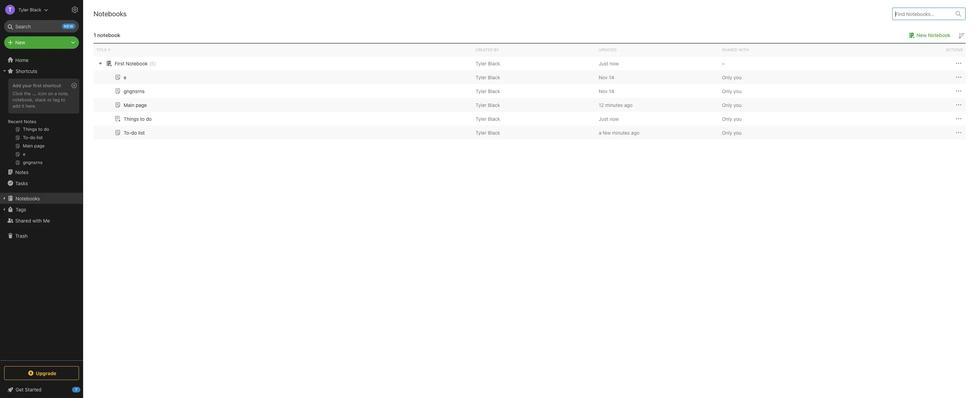 Task type: locate. For each thing, give the bounding box(es) containing it.
0 vertical spatial minutes
[[605, 102, 623, 108]]

shared with
[[722, 47, 749, 52]]

14 inside e row
[[609, 74, 614, 80]]

0 vertical spatial notebooks
[[94, 10, 127, 18]]

expand tags image
[[2, 207, 7, 212]]

0 horizontal spatial do
[[131, 130, 137, 136]]

just now down updated
[[599, 60, 619, 66]]

main page
[[124, 102, 147, 108]]

actions button
[[843, 44, 966, 56]]

1 vertical spatial a
[[599, 130, 601, 136]]

1 you from the top
[[734, 74, 742, 80]]

1 vertical spatial to
[[140, 116, 145, 122]]

only inside to-do list row
[[722, 130, 732, 136]]

0 vertical spatial nov
[[599, 74, 608, 80]]

0 vertical spatial a
[[54, 91, 57, 96]]

you inside the main page row
[[734, 102, 742, 108]]

home
[[15, 57, 28, 63]]

2 nov from the top
[[599, 88, 608, 94]]

1 horizontal spatial to
[[140, 116, 145, 122]]

you inside things to do row
[[734, 116, 742, 122]]

just now up few
[[599, 116, 619, 122]]

tyler
[[18, 7, 29, 12], [476, 60, 487, 66], [476, 74, 487, 80], [476, 88, 487, 94], [476, 102, 487, 108], [476, 116, 487, 122], [476, 130, 487, 136]]

notebook
[[928, 32, 950, 38], [126, 60, 148, 66]]

only inside things to do row
[[722, 116, 732, 122]]

1 vertical spatial nov
[[599, 88, 608, 94]]

now down updated
[[610, 60, 619, 66]]

just down 12
[[599, 116, 608, 122]]

tyler black inside e row
[[476, 74, 500, 80]]

notes inside group
[[24, 119, 36, 124]]

ago right few
[[631, 130, 640, 136]]

more actions image
[[955, 101, 963, 109], [955, 129, 963, 137]]

2 more actions image from the top
[[955, 129, 963, 137]]

0 horizontal spatial a
[[54, 91, 57, 96]]

things to do button
[[114, 115, 152, 123]]

few
[[603, 130, 611, 136]]

14 inside gngnsrns row
[[609, 88, 614, 94]]

3 more actions image from the top
[[955, 87, 963, 95]]

14 up 12 minutes ago
[[609, 88, 614, 94]]

shortcut
[[43, 83, 61, 88]]

title
[[96, 47, 107, 52]]

tyler for main page
[[476, 102, 487, 108]]

14 for e
[[609, 74, 614, 80]]

to-do list 5 element
[[124, 130, 145, 136]]

1
[[94, 32, 96, 38]]

you inside gngnsrns row
[[734, 88, 742, 94]]

tree
[[0, 54, 83, 360]]

1 vertical spatial now
[[610, 116, 619, 122]]

3 only you from the top
[[722, 102, 742, 108]]

1 vertical spatial 14
[[609, 88, 614, 94]]

1 14 from the top
[[609, 74, 614, 80]]

sort options image
[[957, 32, 966, 40]]

4 you from the top
[[734, 116, 742, 122]]

tyler inside to-do list row
[[476, 130, 487, 136]]

1 more actions field from the top
[[955, 59, 963, 68]]

1 vertical spatial just
[[599, 116, 608, 122]]

a inside the icon on a note, notebook, stack or tag to add it here.
[[54, 91, 57, 96]]

arrow image
[[96, 59, 105, 68]]

2 only from the top
[[722, 88, 732, 94]]

expand notebooks image
[[2, 196, 7, 201]]

tyler inside the main page row
[[476, 102, 487, 108]]

more actions field inside to-do list row
[[955, 128, 963, 137]]

just now inside "first notebook" row
[[599, 60, 619, 66]]

with
[[739, 47, 749, 52]]

0 vertical spatial 14
[[609, 74, 614, 80]]

to down the note, in the left of the page
[[61, 97, 65, 102]]

0 vertical spatial just now
[[599, 60, 619, 66]]

here.
[[26, 103, 36, 109]]

more actions image
[[955, 59, 963, 68], [955, 73, 963, 81], [955, 87, 963, 95], [955, 115, 963, 123]]

nov for e
[[599, 74, 608, 80]]

it
[[22, 103, 24, 109]]

shared
[[15, 218, 31, 224]]

more actions field for gngnsrns
[[955, 87, 963, 95]]

only you inside to-do list row
[[722, 130, 742, 136]]

more actions image inside to-do list row
[[955, 129, 963, 137]]

ago right 12
[[624, 102, 633, 108]]

notebook inside button
[[928, 32, 950, 38]]

0 vertical spatial notebook
[[928, 32, 950, 38]]

do
[[146, 116, 152, 122], [131, 130, 137, 136]]

a
[[54, 91, 57, 96], [599, 130, 601, 136]]

0 vertical spatial more actions image
[[955, 101, 963, 109]]

tyler inside e row
[[476, 74, 487, 80]]

only you inside the main page row
[[722, 102, 742, 108]]

new inside button
[[917, 32, 927, 38]]

nov 14 inside gngnsrns row
[[599, 88, 614, 94]]

to inside button
[[140, 116, 145, 122]]

shortcuts button
[[0, 65, 83, 77]]

2 nov 14 from the top
[[599, 88, 614, 94]]

just inside things to do row
[[599, 116, 608, 122]]

more actions image inside gngnsrns row
[[955, 87, 963, 95]]

group
[[0, 77, 83, 169]]

tyler for to-do list
[[476, 130, 487, 136]]

a few minutes ago
[[599, 130, 640, 136]]

0 vertical spatial do
[[146, 116, 152, 122]]

Help and Learning task checklist field
[[0, 384, 83, 396]]

do down page
[[146, 116, 152, 122]]

nov for gngnsrns
[[599, 88, 608, 94]]

More actions field
[[955, 59, 963, 68], [955, 73, 963, 81], [955, 87, 963, 95], [955, 101, 963, 109], [955, 115, 963, 123], [955, 128, 963, 137]]

by
[[494, 47, 499, 52]]

tyler black inside the main page row
[[476, 102, 500, 108]]

minutes right few
[[612, 130, 630, 136]]

4 only you from the top
[[722, 116, 742, 122]]

14
[[609, 74, 614, 80], [609, 88, 614, 94]]

–
[[722, 60, 725, 66]]

0 vertical spatial nov 14
[[599, 74, 614, 80]]

4 more actions image from the top
[[955, 115, 963, 123]]

tyler black for e
[[476, 74, 500, 80]]

0 vertical spatial new
[[917, 32, 927, 38]]

14 for gngnsrns
[[609, 88, 614, 94]]

you for page
[[734, 102, 742, 108]]

1 more actions image from the top
[[955, 101, 963, 109]]

only inside gngnsrns row
[[722, 88, 732, 94]]

a left few
[[599, 130, 601, 136]]

new
[[917, 32, 927, 38], [15, 39, 25, 45]]

notebooks up tags
[[16, 196, 40, 201]]

you inside e row
[[734, 74, 742, 80]]

4 only from the top
[[722, 116, 732, 122]]

notebooks link
[[0, 193, 83, 204]]

more actions image inside things to do row
[[955, 115, 963, 123]]

notebook inside row
[[126, 60, 148, 66]]

more actions field inside e row
[[955, 73, 963, 81]]

nov 14 up 12
[[599, 88, 614, 94]]

nov 14 inside e row
[[599, 74, 614, 80]]

1 horizontal spatial notebook
[[928, 32, 950, 38]]

updated
[[599, 47, 617, 52]]

14 down updated
[[609, 74, 614, 80]]

black inside e row
[[488, 74, 500, 80]]

new inside new popup button
[[15, 39, 25, 45]]

to-do list
[[124, 130, 145, 136]]

only you for page
[[722, 102, 742, 108]]

1 vertical spatial just now
[[599, 116, 619, 122]]

more actions image inside the main page row
[[955, 101, 963, 109]]

main page button
[[114, 101, 147, 109]]

notebook up 'actions'
[[928, 32, 950, 38]]

5 only you from the top
[[722, 130, 742, 136]]

you for to
[[734, 116, 742, 122]]

ago
[[624, 102, 633, 108], [631, 130, 640, 136]]

just
[[599, 60, 608, 66], [599, 116, 608, 122]]

new
[[64, 24, 73, 28]]

5 you from the top
[[734, 130, 742, 136]]

nov inside gngnsrns row
[[599, 88, 608, 94]]

only you inside things to do row
[[722, 116, 742, 122]]

with
[[32, 218, 42, 224]]

new search field
[[9, 20, 76, 33]]

3 you from the top
[[734, 102, 742, 108]]

tyler black inside things to do row
[[476, 116, 500, 122]]

minutes right 12
[[605, 102, 623, 108]]

created
[[476, 47, 493, 52]]

1 vertical spatial new
[[15, 39, 25, 45]]

0 horizontal spatial notebook
[[126, 60, 148, 66]]

0 vertical spatial notes
[[24, 119, 36, 124]]

4 more actions field from the top
[[955, 101, 963, 109]]

shared with me link
[[0, 215, 83, 226]]

1 just now from the top
[[599, 60, 619, 66]]

2 14 from the top
[[609, 88, 614, 94]]

notebook for first
[[126, 60, 148, 66]]

notebook left (
[[126, 60, 148, 66]]

main page row
[[94, 98, 966, 112]]

3 more actions field from the top
[[955, 87, 963, 95]]

new button
[[4, 36, 79, 49]]

first
[[33, 83, 42, 88]]

notes
[[24, 119, 36, 124], [15, 169, 28, 175]]

2 just from the top
[[599, 116, 608, 122]]

just now for only you
[[599, 116, 619, 122]]

more actions field inside gngnsrns row
[[955, 87, 963, 95]]

just for –
[[599, 60, 608, 66]]

0 vertical spatial now
[[610, 60, 619, 66]]

a right on
[[54, 91, 57, 96]]

1 just from the top
[[599, 60, 608, 66]]

stack
[[35, 97, 46, 102]]

0 vertical spatial just
[[599, 60, 608, 66]]

now inside things to do row
[[610, 116, 619, 122]]

tags
[[16, 207, 26, 213]]

more actions image inside e row
[[955, 73, 963, 81]]

3 only from the top
[[722, 102, 732, 108]]

5 only from the top
[[722, 130, 732, 136]]

1 vertical spatial ago
[[631, 130, 640, 136]]

2 you from the top
[[734, 88, 742, 94]]

to right things
[[140, 116, 145, 122]]

first notebook ( 5 )
[[115, 60, 156, 66]]

a inside to-do list row
[[599, 130, 601, 136]]

black inside to-do list row
[[488, 130, 500, 136]]

notebook for new
[[928, 32, 950, 38]]

1 nov 14 from the top
[[599, 74, 614, 80]]

2 only you from the top
[[722, 88, 742, 94]]

tyler black inside account "field"
[[18, 7, 41, 12]]

black for to-do list
[[488, 130, 500, 136]]

do left list
[[131, 130, 137, 136]]

2 more actions image from the top
[[955, 73, 963, 81]]

home link
[[0, 54, 83, 65]]

just inside "first notebook" row
[[599, 60, 608, 66]]

click
[[12, 91, 23, 96]]

1 nov from the top
[[599, 74, 608, 80]]

just down updated
[[599, 60, 608, 66]]

1 vertical spatial more actions image
[[955, 129, 963, 137]]

more actions field inside things to do row
[[955, 115, 963, 123]]

row group containing first notebook
[[94, 56, 966, 140]]

or
[[47, 97, 52, 102]]

tyler inside things to do row
[[476, 116, 487, 122]]

0 horizontal spatial notebooks
[[16, 196, 40, 201]]

new down "find notebooks…" text field
[[917, 32, 927, 38]]

more actions field inside the main page row
[[955, 101, 963, 109]]

icon
[[38, 91, 47, 96]]

1 horizontal spatial a
[[599, 130, 601, 136]]

tyler inside account "field"
[[18, 7, 29, 12]]

minutes
[[605, 102, 623, 108], [612, 130, 630, 136]]

1 vertical spatial nov 14
[[599, 88, 614, 94]]

2 more actions field from the top
[[955, 73, 963, 81]]

1 horizontal spatial new
[[917, 32, 927, 38]]

updated button
[[596, 44, 719, 56]]

tyler black for gngnsrns
[[476, 88, 500, 94]]

2 now from the top
[[610, 116, 619, 122]]

...
[[32, 91, 37, 96]]

nov inside e row
[[599, 74, 608, 80]]

black for gngnsrns
[[488, 88, 500, 94]]

tyler for gngnsrns
[[476, 88, 487, 94]]

0 vertical spatial to
[[61, 97, 65, 102]]

now inside "first notebook" row
[[610, 60, 619, 66]]

now down 12 minutes ago
[[610, 116, 619, 122]]

you inside to-do list row
[[734, 130, 742, 136]]

1 vertical spatial notebook
[[126, 60, 148, 66]]

only inside e row
[[722, 74, 732, 80]]

6 more actions field from the top
[[955, 128, 963, 137]]

you
[[734, 74, 742, 80], [734, 88, 742, 94], [734, 102, 742, 108], [734, 116, 742, 122], [734, 130, 742, 136]]

only you
[[722, 74, 742, 80], [722, 88, 742, 94], [722, 102, 742, 108], [722, 116, 742, 122], [722, 130, 742, 136]]

1 now from the top
[[610, 60, 619, 66]]

0 vertical spatial ago
[[624, 102, 633, 108]]

black inside gngnsrns row
[[488, 88, 500, 94]]

list
[[138, 130, 145, 136]]

only inside the main page row
[[722, 102, 732, 108]]

tyler inside "first notebook" row
[[476, 60, 487, 66]]

main
[[124, 102, 134, 108]]

black for e
[[488, 74, 500, 80]]

settings image
[[71, 6, 79, 14]]

0 horizontal spatial to
[[61, 97, 65, 102]]

upgrade
[[36, 370, 56, 376]]

gngnsrns button
[[114, 87, 145, 95]]

shared with button
[[719, 44, 843, 56]]

0 horizontal spatial new
[[15, 39, 25, 45]]

notebook,
[[12, 97, 34, 102]]

1 vertical spatial notes
[[15, 169, 28, 175]]

to
[[61, 97, 65, 102], [140, 116, 145, 122]]

tyler black for main page
[[476, 102, 500, 108]]

12 minutes ago
[[599, 102, 633, 108]]

1 horizontal spatial notebooks
[[94, 10, 127, 18]]

1 vertical spatial do
[[131, 130, 137, 136]]

1 more actions image from the top
[[955, 59, 963, 68]]

black inside things to do row
[[488, 116, 500, 122]]

tyler inside gngnsrns row
[[476, 88, 487, 94]]

notes right recent
[[24, 119, 36, 124]]

notes up tasks
[[15, 169, 28, 175]]

new up home
[[15, 39, 25, 45]]

tyler black inside gngnsrns row
[[476, 88, 500, 94]]

1 horizontal spatial do
[[146, 116, 152, 122]]

just now inside things to do row
[[599, 116, 619, 122]]

black inside the main page row
[[488, 102, 500, 108]]

2 just now from the top
[[599, 116, 619, 122]]

only you inside e row
[[722, 74, 742, 80]]

5 more actions field from the top
[[955, 115, 963, 123]]

black
[[30, 7, 41, 12], [488, 60, 500, 66], [488, 74, 500, 80], [488, 88, 500, 94], [488, 102, 500, 108], [488, 116, 500, 122], [488, 130, 500, 136]]

row group
[[94, 56, 966, 140]]

1 vertical spatial minutes
[[612, 130, 630, 136]]

1 only from the top
[[722, 74, 732, 80]]

nov 14 down updated
[[599, 74, 614, 80]]

notebooks up "notebook"
[[94, 10, 127, 18]]

1 only you from the top
[[722, 74, 742, 80]]

notebooks
[[94, 10, 127, 18], [16, 196, 40, 201]]

nov
[[599, 74, 608, 80], [599, 88, 608, 94]]

new for new notebook
[[917, 32, 927, 38]]

tyler black inside to-do list row
[[476, 130, 500, 136]]

now
[[610, 60, 619, 66], [610, 116, 619, 122]]



Task type: describe. For each thing, give the bounding box(es) containing it.
add
[[12, 103, 20, 109]]

(
[[149, 60, 151, 66]]

things
[[124, 116, 139, 122]]

5
[[151, 60, 154, 66]]

only for do
[[722, 130, 732, 136]]

only you for to
[[722, 116, 742, 122]]

minutes inside the main page row
[[605, 102, 623, 108]]

e button
[[114, 73, 126, 81]]

page
[[136, 102, 147, 108]]

e 1 element
[[124, 74, 126, 80]]

trash
[[15, 233, 28, 239]]

only you inside gngnsrns row
[[722, 88, 742, 94]]

me
[[43, 218, 50, 224]]

started
[[25, 387, 41, 393]]

more actions image for e
[[955, 73, 963, 81]]

first notebook row
[[94, 56, 966, 70]]

notes link
[[0, 167, 83, 178]]

12
[[599, 102, 604, 108]]

7
[[75, 388, 77, 392]]

add your first shortcut
[[12, 83, 61, 88]]

notebook
[[97, 32, 120, 38]]

more actions field for things to do
[[955, 115, 963, 123]]

e row
[[94, 70, 966, 84]]

tyler black inside "first notebook" row
[[476, 60, 500, 66]]

main page 3 element
[[124, 102, 147, 108]]

more actions field inside "first notebook" row
[[955, 59, 963, 68]]

tyler for e
[[476, 74, 487, 80]]

to-
[[124, 130, 131, 136]]

e
[[124, 74, 126, 80]]

tasks
[[15, 180, 28, 186]]

1 vertical spatial notebooks
[[16, 196, 40, 201]]

minutes inside to-do list row
[[612, 130, 630, 136]]

tag
[[53, 97, 60, 102]]

gngnsrns 2 element
[[124, 88, 145, 94]]

created by button
[[473, 44, 596, 56]]

the
[[24, 91, 31, 96]]

do inside button
[[146, 116, 152, 122]]

black for things to do
[[488, 116, 500, 122]]

you for do
[[734, 130, 742, 136]]

black for main page
[[488, 102, 500, 108]]

upgrade button
[[4, 366, 79, 380]]

black inside "first notebook" row
[[488, 60, 500, 66]]

just now for –
[[599, 60, 619, 66]]

more actions field for main page
[[955, 101, 963, 109]]

Find Notebooks… text field
[[893, 8, 952, 20]]

shortcuts
[[16, 68, 37, 74]]

only you for do
[[722, 130, 742, 136]]

recent
[[8, 119, 23, 124]]

icon on a note, notebook, stack or tag to add it here.
[[12, 91, 69, 109]]

gngnsrns row
[[94, 84, 966, 98]]

things to do row
[[94, 112, 966, 126]]

tags button
[[0, 204, 83, 215]]

trash link
[[0, 230, 83, 241]]

notebooks element
[[83, 0, 976, 398]]

more actions image for a few minutes ago
[[955, 129, 963, 137]]

tyler black for to-do list
[[476, 130, 500, 136]]

tyler for things to do
[[476, 116, 487, 122]]

first
[[115, 60, 124, 66]]

get
[[16, 387, 24, 393]]

tyler black for things to do
[[476, 116, 500, 122]]

just for only you
[[599, 116, 608, 122]]

more actions image for gngnsrns
[[955, 87, 963, 95]]

your
[[22, 83, 32, 88]]

title button
[[94, 44, 473, 56]]

get started
[[16, 387, 41, 393]]

tree containing home
[[0, 54, 83, 360]]

click the ...
[[12, 91, 37, 96]]

new notebook
[[917, 32, 950, 38]]

things to do
[[124, 116, 152, 122]]

add
[[12, 83, 21, 88]]

to-do list button
[[114, 129, 145, 137]]

only for to
[[722, 116, 732, 122]]

on
[[48, 91, 53, 96]]

more actions image for 12 minutes ago
[[955, 101, 963, 109]]

actions
[[946, 47, 963, 52]]

ago inside the main page row
[[624, 102, 633, 108]]

row group inside notebooks element
[[94, 56, 966, 140]]

nov 14 for gngnsrns
[[599, 88, 614, 94]]

1 notebook
[[94, 32, 120, 38]]

new for new
[[15, 39, 25, 45]]

only for page
[[722, 102, 732, 108]]

to inside the icon on a note, notebook, stack or tag to add it here.
[[61, 97, 65, 102]]

black inside account "field"
[[30, 7, 41, 12]]

now for only you
[[610, 116, 619, 122]]

more actions field for e
[[955, 73, 963, 81]]

)
[[154, 60, 156, 66]]

tasks button
[[0, 178, 83, 189]]

things to do 4 element
[[124, 116, 152, 122]]

more actions image for things to do
[[955, 115, 963, 123]]

group containing add your first shortcut
[[0, 77, 83, 169]]

to-do list row
[[94, 126, 966, 140]]

new notebook button
[[907, 31, 950, 39]]

do inside "button"
[[131, 130, 137, 136]]

click to collapse image
[[81, 386, 86, 394]]

Sort field
[[957, 31, 966, 40]]

ago inside to-do list row
[[631, 130, 640, 136]]

gngnsrns
[[124, 88, 145, 94]]

more actions field for to-do list
[[955, 128, 963, 137]]

Account field
[[0, 3, 48, 17]]

note,
[[58, 91, 69, 96]]

Search text field
[[9, 20, 74, 33]]

shared
[[722, 47, 738, 52]]

now for –
[[610, 60, 619, 66]]

created by
[[476, 47, 499, 52]]

nov 14 for e
[[599, 74, 614, 80]]

recent notes
[[8, 119, 36, 124]]

shared with me
[[15, 218, 50, 224]]



Task type: vqa. For each thing, say whether or not it's contained in the screenshot.
Recent Notes
yes



